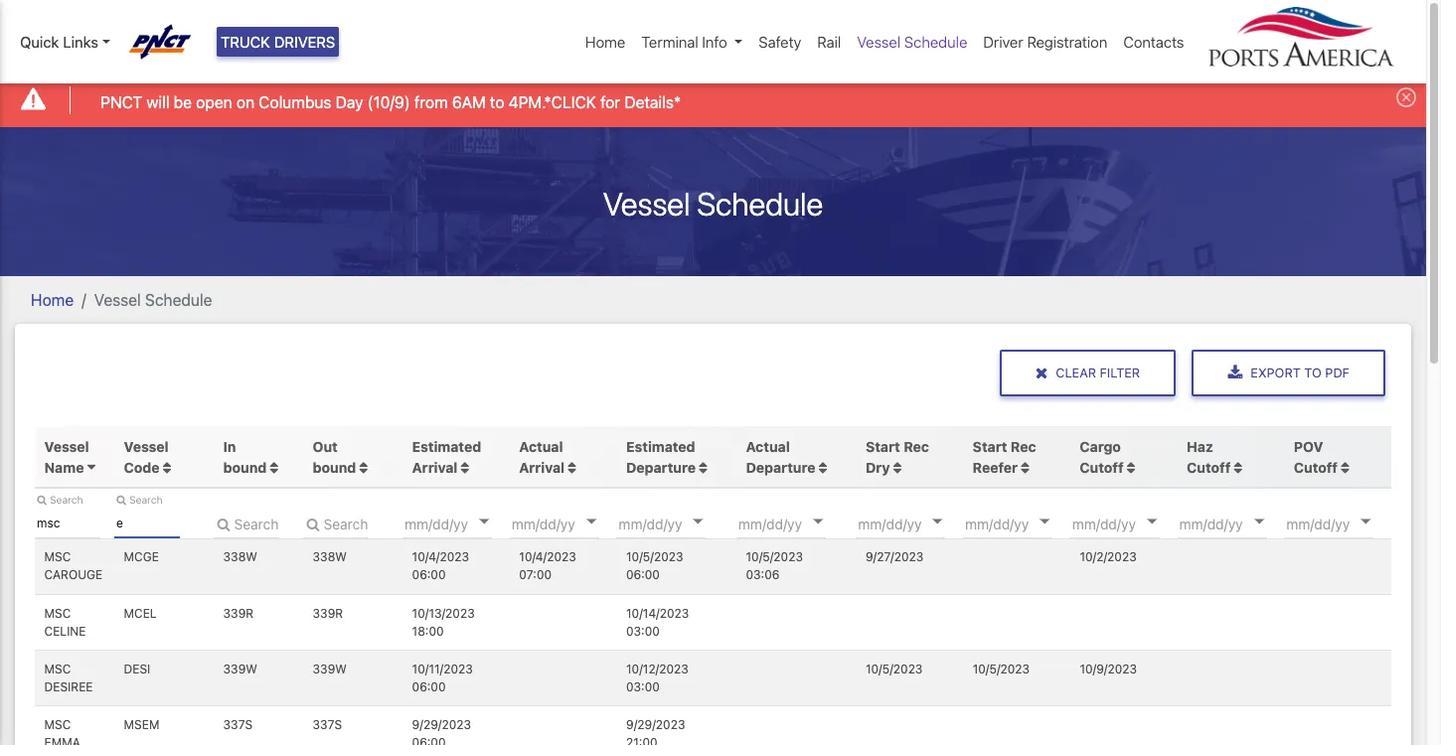Task type: describe. For each thing, give the bounding box(es) containing it.
be
[[174, 93, 192, 111]]

0 horizontal spatial schedule
[[145, 291, 212, 309]]

details*
[[624, 93, 681, 111]]

quick
[[20, 33, 59, 51]]

export
[[1251, 365, 1301, 380]]

1 open calendar image from the left
[[479, 520, 489, 525]]

2 9/29/2023 from the left
[[626, 718, 685, 732]]

to
[[490, 93, 504, 111]]

bound for out
[[313, 459, 356, 476]]

10/4/2023 for 06:00
[[412, 550, 469, 565]]

18:00
[[412, 624, 444, 639]]

pnct will be open on columbus day (10/9) from 6am to 4pm.*click for details* link
[[101, 90, 681, 114]]

estimated for departure
[[626, 438, 695, 455]]

contacts
[[1123, 33, 1184, 51]]

msc for msc celine
[[44, 606, 71, 621]]

driver registration link
[[975, 23, 1115, 61]]

10/11/2023 06:00
[[412, 662, 473, 695]]

info
[[702, 33, 727, 51]]

from
[[414, 93, 448, 111]]

truck
[[221, 33, 270, 51]]

quick links
[[20, 33, 98, 51]]

out bound
[[313, 438, 360, 476]]

1 vertical spatial schedule
[[697, 184, 823, 222]]

cargo cutoff
[[1080, 438, 1124, 476]]

03:06
[[746, 568, 780, 583]]

actual for actual arrival
[[519, 438, 563, 455]]

on
[[236, 93, 254, 111]]

msc carouge
[[44, 550, 102, 583]]

start for reefer
[[973, 438, 1007, 455]]

mm/dd/yy field for 2nd open calendar image from the left
[[510, 509, 629, 539]]

dry
[[866, 459, 890, 476]]

10/14/2023 03:00
[[626, 606, 689, 639]]

driver registration
[[983, 33, 1107, 51]]

msc for msc carouge
[[44, 550, 71, 565]]

2 338w from the left
[[313, 550, 347, 565]]

(10/9)
[[367, 93, 410, 111]]

vessel schedule link
[[849, 23, 975, 61]]

msc celine
[[44, 606, 86, 639]]

1 horizontal spatial home
[[585, 33, 625, 51]]

to
[[1304, 365, 1322, 380]]

celine
[[44, 624, 86, 639]]

2 339w from the left
[[313, 662, 347, 677]]

1 339r from the left
[[223, 606, 254, 621]]

msc emma
[[44, 718, 80, 745]]

close image
[[1035, 365, 1048, 381]]

1 338w from the left
[[223, 550, 257, 565]]

cargo
[[1080, 438, 1121, 455]]

haz cutoff
[[1187, 438, 1231, 476]]

0 vertical spatial schedule
[[904, 33, 967, 51]]

1 vertical spatial home link
[[31, 291, 74, 309]]

close image
[[1396, 88, 1416, 108]]

10/5/2023 06:00
[[626, 550, 683, 583]]

vessel name
[[44, 438, 89, 476]]

contacts link
[[1115, 23, 1192, 61]]

truck drivers
[[221, 33, 335, 51]]

actual departure
[[746, 438, 815, 476]]

open calendar image
[[693, 520, 703, 525]]

cutoff for cargo
[[1080, 459, 1124, 476]]

10/12/2023 03:00
[[626, 662, 689, 695]]

reefer
[[973, 459, 1018, 476]]

quick links link
[[20, 31, 110, 53]]

estimated arrival
[[412, 438, 481, 476]]

mm/dd/yy field for third open calendar image from right
[[403, 509, 522, 539]]

1 horizontal spatial home link
[[577, 23, 633, 61]]

10/12/2023
[[626, 662, 689, 677]]

pnct will be open on columbus day (10/9) from 6am to 4pm.*click for details*
[[101, 93, 681, 111]]

estimated departure
[[626, 438, 696, 476]]

out
[[313, 438, 338, 455]]

links
[[63, 33, 98, 51]]

start rec dry
[[866, 438, 929, 476]]

arrival for actual arrival
[[519, 459, 565, 476]]

vessel code
[[124, 438, 169, 476]]

will
[[146, 93, 170, 111]]

07:00
[[519, 568, 552, 583]]

0 horizontal spatial home
[[31, 291, 74, 309]]

2 open calendar image from the left
[[586, 520, 596, 525]]

safety link
[[751, 23, 809, 61]]

cutoff for haz
[[1187, 459, 1231, 476]]

10/13/2023 18:00
[[412, 606, 475, 639]]



Task type: locate. For each thing, give the bounding box(es) containing it.
1 vertical spatial 03:00
[[626, 680, 660, 695]]

msc up celine
[[44, 606, 71, 621]]

10/11/2023
[[412, 662, 473, 677]]

msc inside msc emma
[[44, 718, 71, 732]]

9/29/2023 down 10/12/2023 03:00
[[626, 718, 685, 732]]

2 horizontal spatial open calendar image
[[1361, 520, 1371, 525]]

1 horizontal spatial departure
[[746, 459, 815, 476]]

msem
[[124, 718, 159, 732]]

06:00 down 10/11/2023
[[412, 680, 446, 695]]

0 horizontal spatial estimated
[[412, 438, 481, 455]]

bound down out on the bottom of the page
[[313, 459, 356, 476]]

departure up open calendar icon
[[626, 459, 696, 476]]

estimated for arrival
[[412, 438, 481, 455]]

03:00 down '10/12/2023'
[[626, 680, 660, 695]]

arrival for estimated arrival
[[412, 459, 458, 476]]

2 vertical spatial vessel schedule
[[94, 291, 212, 309]]

1 horizontal spatial actual
[[746, 438, 790, 455]]

10/5/2023 03:06
[[746, 550, 803, 583]]

arrival
[[412, 459, 458, 476], [519, 459, 565, 476]]

0 horizontal spatial 339r
[[223, 606, 254, 621]]

open
[[196, 93, 232, 111]]

departure for actual
[[746, 459, 815, 476]]

bound for in
[[223, 459, 267, 476]]

1 337s from the left
[[223, 718, 253, 732]]

columbus
[[259, 93, 331, 111]]

0 vertical spatial 03:00
[[626, 624, 660, 639]]

1 horizontal spatial 339w
[[313, 662, 347, 677]]

0 horizontal spatial 10/4/2023
[[412, 550, 469, 565]]

estimated inside estimated departure
[[626, 438, 695, 455]]

1 horizontal spatial 338w
[[313, 550, 347, 565]]

1 horizontal spatial schedule
[[697, 184, 823, 222]]

rec for start rec dry
[[904, 438, 929, 455]]

2 337s from the left
[[313, 718, 342, 732]]

0 horizontal spatial start
[[866, 438, 900, 455]]

driver
[[983, 33, 1023, 51]]

actual inside actual departure
[[746, 438, 790, 455]]

2 339r from the left
[[313, 606, 343, 621]]

carouge
[[44, 568, 102, 583]]

start rec reefer
[[973, 438, 1036, 476]]

mm/dd/yy field up 10/4/2023 07:00
[[510, 509, 629, 539]]

0 horizontal spatial 9/29/2023
[[412, 718, 471, 732]]

mm/dd/yy field
[[403, 509, 522, 539], [510, 509, 629, 539], [617, 509, 736, 539], [736, 509, 856, 539]]

2 mm/dd/yy field from the left
[[510, 509, 629, 539]]

1 cutoff from the left
[[1080, 459, 1124, 476]]

0 horizontal spatial arrival
[[412, 459, 458, 476]]

1 actual from the left
[[519, 438, 563, 455]]

actual arrival
[[519, 438, 565, 476]]

10/14/2023
[[626, 606, 689, 621]]

0 horizontal spatial rec
[[904, 438, 929, 455]]

2 cutoff from the left
[[1187, 459, 1231, 476]]

3 msc from the top
[[44, 662, 71, 677]]

export to pdf
[[1251, 365, 1350, 380]]

emma
[[44, 735, 80, 745]]

msc up 'desiree' at bottom left
[[44, 662, 71, 677]]

0 horizontal spatial 339w
[[223, 662, 257, 677]]

06:00 inside 10/4/2023 06:00
[[412, 568, 446, 583]]

1 departure from the left
[[626, 459, 696, 476]]

1 msc from the top
[[44, 550, 71, 565]]

1 9/29/2023 from the left
[[412, 718, 471, 732]]

3 mm/dd/yy field from the left
[[617, 509, 736, 539]]

03:00 inside 10/12/2023 03:00
[[626, 680, 660, 695]]

0 horizontal spatial cutoff
[[1080, 459, 1124, 476]]

cutoff down pov
[[1294, 459, 1338, 476]]

estimated left the actual arrival
[[412, 438, 481, 455]]

1 10/4/2023 from the left
[[412, 550, 469, 565]]

2 bound from the left
[[313, 459, 356, 476]]

arrival inside estimated arrival
[[412, 459, 458, 476]]

in
[[223, 438, 236, 455]]

1 03:00 from the top
[[626, 624, 660, 639]]

1 horizontal spatial 339r
[[313, 606, 343, 621]]

10/4/2023 up 07:00
[[519, 550, 576, 565]]

06:00 up 10/13/2023 on the left of the page
[[412, 568, 446, 583]]

1 rec from the left
[[904, 438, 929, 455]]

schedule
[[904, 33, 967, 51], [697, 184, 823, 222], [145, 291, 212, 309]]

mm/dd/yy field up 10/4/2023 06:00
[[403, 509, 522, 539]]

10/4/2023 06:00
[[412, 550, 469, 583]]

rail link
[[809, 23, 849, 61]]

msc for msc desiree
[[44, 662, 71, 677]]

2 10/4/2023 from the left
[[519, 550, 576, 565]]

339r
[[223, 606, 254, 621], [313, 606, 343, 621]]

vessel schedule
[[857, 33, 967, 51], [603, 184, 823, 222], [94, 291, 212, 309]]

rec inside start rec reefer
[[1011, 438, 1036, 455]]

06:00
[[412, 568, 446, 583], [626, 568, 660, 583], [412, 680, 446, 695]]

safety
[[759, 33, 801, 51]]

06:00 for 10/5/2023 06:00
[[626, 568, 660, 583]]

start inside start rec reefer
[[973, 438, 1007, 455]]

1 estimated from the left
[[412, 438, 481, 455]]

2 start from the left
[[973, 438, 1007, 455]]

06:00 for 10/4/2023 06:00
[[412, 568, 446, 583]]

2 vertical spatial schedule
[[145, 291, 212, 309]]

msc for msc emma
[[44, 718, 71, 732]]

1 arrival from the left
[[412, 459, 458, 476]]

10/4/2023
[[412, 550, 469, 565], [519, 550, 576, 565]]

4pm.*click
[[508, 93, 596, 111]]

pov cutoff
[[1294, 438, 1338, 476]]

1 horizontal spatial vessel schedule
[[603, 184, 823, 222]]

rec inside start rec dry
[[904, 438, 929, 455]]

1 start from the left
[[866, 438, 900, 455]]

2 horizontal spatial vessel schedule
[[857, 33, 967, 51]]

1 horizontal spatial start
[[973, 438, 1007, 455]]

truck drivers link
[[217, 27, 339, 57]]

2 actual from the left
[[746, 438, 790, 455]]

10/4/2023 07:00
[[519, 550, 576, 583]]

mcge
[[124, 550, 159, 565]]

open calendar image
[[479, 520, 489, 525], [586, 520, 596, 525], [1361, 520, 1371, 525]]

2 departure from the left
[[746, 459, 815, 476]]

estimated up open calendar icon
[[626, 438, 695, 455]]

03:00 down '10/14/2023'
[[626, 624, 660, 639]]

0 horizontal spatial open calendar image
[[479, 520, 489, 525]]

bound inside in bound
[[223, 459, 267, 476]]

1 bound from the left
[[223, 459, 267, 476]]

2 arrival from the left
[[519, 459, 565, 476]]

day
[[336, 93, 363, 111]]

10/4/2023 up 10/13/2023 on the left of the page
[[412, 550, 469, 565]]

10/13/2023
[[412, 606, 475, 621]]

10/9/2023
[[1080, 662, 1137, 677]]

rec
[[904, 438, 929, 455], [1011, 438, 1036, 455]]

departure for estimated
[[626, 459, 696, 476]]

mm/dd/yy field for open calendar icon
[[617, 509, 736, 539]]

drivers
[[274, 33, 335, 51]]

estimated
[[412, 438, 481, 455], [626, 438, 695, 455]]

mm/dd/yy field up 10/5/2023 03:06
[[736, 509, 856, 539]]

1 horizontal spatial 10/4/2023
[[519, 550, 576, 565]]

0 horizontal spatial vessel schedule
[[94, 291, 212, 309]]

terminal info link
[[633, 23, 751, 61]]

2 msc from the top
[[44, 606, 71, 621]]

9/29/2023
[[412, 718, 471, 732], [626, 718, 685, 732]]

start up reefer
[[973, 438, 1007, 455]]

0 vertical spatial home link
[[577, 23, 633, 61]]

rec left start rec reefer
[[904, 438, 929, 455]]

vessel
[[857, 33, 901, 51], [603, 184, 690, 222], [94, 291, 141, 309], [44, 438, 89, 455], [124, 438, 169, 455]]

2 03:00 from the top
[[626, 680, 660, 695]]

1 vertical spatial home
[[31, 291, 74, 309]]

start up "dry"
[[866, 438, 900, 455]]

03:00 inside 10/14/2023 03:00
[[626, 624, 660, 639]]

None field
[[35, 509, 100, 539], [114, 509, 180, 539], [214, 509, 279, 539], [303, 509, 369, 539], [35, 509, 100, 539], [114, 509, 180, 539], [214, 509, 279, 539], [303, 509, 369, 539]]

06:00 up '10/14/2023'
[[626, 568, 660, 583]]

337s
[[223, 718, 253, 732], [313, 718, 342, 732]]

desi
[[124, 662, 150, 677]]

bound inside out bound
[[313, 459, 356, 476]]

03:00 for 10/12/2023 03:00
[[626, 680, 660, 695]]

1 horizontal spatial open calendar image
[[586, 520, 596, 525]]

0 horizontal spatial 337s
[[223, 718, 253, 732]]

9/29/2023 down 10/11/2023 06:00
[[412, 718, 471, 732]]

2 rec from the left
[[1011, 438, 1036, 455]]

code
[[124, 459, 160, 476]]

haz
[[1187, 438, 1213, 455]]

departure
[[626, 459, 696, 476], [746, 459, 815, 476]]

03:00 for 10/14/2023 03:00
[[626, 624, 660, 639]]

0 horizontal spatial departure
[[626, 459, 696, 476]]

1 horizontal spatial cutoff
[[1187, 459, 1231, 476]]

terminal
[[641, 33, 698, 51]]

start for dry
[[866, 438, 900, 455]]

0 vertical spatial home
[[585, 33, 625, 51]]

0 horizontal spatial 338w
[[223, 550, 257, 565]]

2 estimated from the left
[[626, 438, 695, 455]]

338w
[[223, 550, 257, 565], [313, 550, 347, 565]]

actual inside the actual arrival
[[519, 438, 563, 455]]

departure left "dry"
[[746, 459, 815, 476]]

3 cutoff from the left
[[1294, 459, 1338, 476]]

mcel
[[124, 606, 157, 621]]

6am
[[452, 93, 486, 111]]

2 horizontal spatial schedule
[[904, 33, 967, 51]]

2 horizontal spatial cutoff
[[1294, 459, 1338, 476]]

rec for start rec reefer
[[1011, 438, 1036, 455]]

1 339w from the left
[[223, 662, 257, 677]]

in bound
[[223, 438, 270, 476]]

cutoff down cargo
[[1080, 459, 1124, 476]]

10/5/2023
[[626, 550, 683, 565], [746, 550, 803, 565], [866, 662, 923, 677], [973, 662, 1030, 677]]

msc up emma
[[44, 718, 71, 732]]

1 horizontal spatial estimated
[[626, 438, 695, 455]]

1 horizontal spatial rec
[[1011, 438, 1036, 455]]

bound down the in on the left bottom of the page
[[223, 459, 267, 476]]

0 horizontal spatial bound
[[223, 459, 267, 476]]

9/27/2023
[[866, 550, 923, 565]]

mm/dd/yy field up the '10/5/2023 06:00'
[[617, 509, 736, 539]]

06:00 for 10/11/2023 06:00
[[412, 680, 446, 695]]

msc inside msc desiree
[[44, 662, 71, 677]]

actual for actual departure
[[746, 438, 790, 455]]

cutoff down haz
[[1187, 459, 1231, 476]]

actual
[[519, 438, 563, 455], [746, 438, 790, 455]]

10/2/2023
[[1080, 550, 1137, 565]]

1 horizontal spatial bound
[[313, 459, 356, 476]]

4 msc from the top
[[44, 718, 71, 732]]

0 horizontal spatial actual
[[519, 438, 563, 455]]

desiree
[[44, 680, 93, 695]]

msc inside msc carouge
[[44, 550, 71, 565]]

1 vertical spatial vessel schedule
[[603, 184, 823, 222]]

cutoff for pov
[[1294, 459, 1338, 476]]

1 mm/dd/yy field from the left
[[403, 509, 522, 539]]

start inside start rec dry
[[866, 438, 900, 455]]

download image
[[1228, 365, 1243, 381]]

export to pdf link
[[1192, 349, 1385, 397]]

pov
[[1294, 438, 1323, 455]]

1 horizontal spatial arrival
[[519, 459, 565, 476]]

registration
[[1027, 33, 1107, 51]]

arrival right estimated arrival
[[519, 459, 565, 476]]

rail
[[817, 33, 841, 51]]

pdf
[[1325, 365, 1350, 380]]

arrival right out bound
[[412, 459, 458, 476]]

pnct will be open on columbus day (10/9) from 6am to 4pm.*click for details* alert
[[0, 73, 1426, 127]]

0 horizontal spatial home link
[[31, 291, 74, 309]]

terminal info
[[641, 33, 727, 51]]

bound
[[223, 459, 267, 476], [313, 459, 356, 476]]

0 vertical spatial vessel schedule
[[857, 33, 967, 51]]

msc desiree
[[44, 662, 93, 695]]

rec up reefer
[[1011, 438, 1036, 455]]

06:00 inside the '10/5/2023 06:00'
[[626, 568, 660, 583]]

1 horizontal spatial 337s
[[313, 718, 342, 732]]

home
[[585, 33, 625, 51], [31, 291, 74, 309]]

for
[[600, 93, 620, 111]]

06:00 inside 10/11/2023 06:00
[[412, 680, 446, 695]]

msc inside "msc celine"
[[44, 606, 71, 621]]

4 mm/dd/yy field from the left
[[736, 509, 856, 539]]

pnct
[[101, 93, 142, 111]]

msc up carouge
[[44, 550, 71, 565]]

name
[[44, 459, 84, 476]]

3 open calendar image from the left
[[1361, 520, 1371, 525]]

10/4/2023 for 07:00
[[519, 550, 576, 565]]

1 horizontal spatial 9/29/2023
[[626, 718, 685, 732]]



Task type: vqa. For each thing, say whether or not it's contained in the screenshot.
ARRIVAL for Actual Arrival
yes



